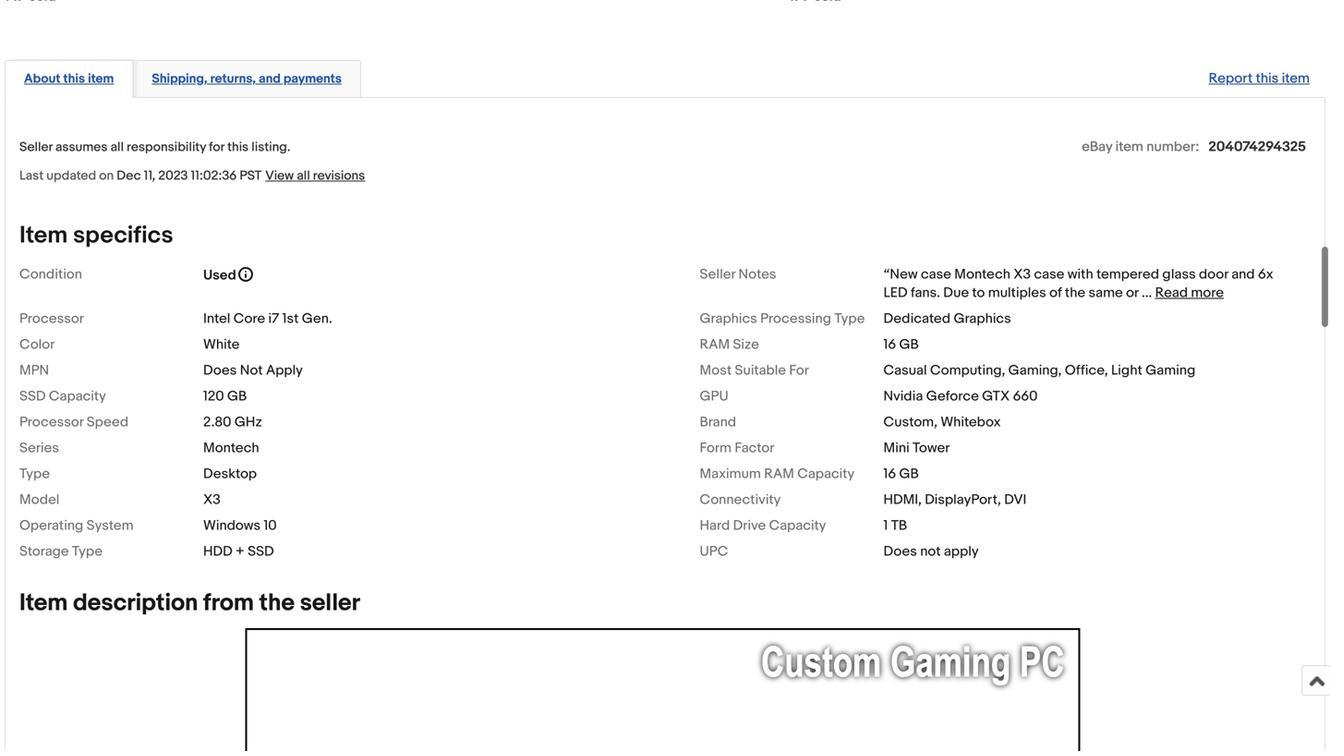 Task type: vqa. For each thing, say whether or not it's contained in the screenshot.
Ebay
yes



Task type: describe. For each thing, give the bounding box(es) containing it.
gen.
[[302, 310, 333, 327]]

displayport,
[[925, 492, 1002, 508]]

graphics processing type
[[700, 310, 866, 327]]

11:02:36
[[191, 168, 237, 184]]

processor for processor
[[19, 310, 84, 327]]

capacity for windows 10
[[770, 517, 827, 534]]

same
[[1089, 284, 1124, 301]]

this for about
[[63, 71, 85, 87]]

ebay
[[1083, 138, 1113, 155]]

view
[[266, 168, 294, 184]]

0 horizontal spatial ram
[[700, 336, 730, 353]]

of
[[1050, 284, 1062, 301]]

with
[[1068, 266, 1094, 283]]

maximum ram capacity
[[700, 466, 855, 482]]

item specifics
[[19, 221, 173, 250]]

number:
[[1147, 138, 1200, 155]]

10
[[264, 517, 277, 534]]

system
[[87, 517, 134, 534]]

processing
[[761, 310, 832, 327]]

intel
[[203, 310, 230, 327]]

tab list containing about this item
[[5, 56, 1326, 98]]

model
[[19, 492, 59, 508]]

hard drive capacity
[[700, 517, 827, 534]]

nvidia
[[884, 388, 924, 405]]

2 graphics from the left
[[954, 310, 1012, 327]]

description
[[73, 589, 198, 618]]

tb
[[892, 517, 908, 534]]

read more
[[1156, 284, 1225, 301]]

connectivity
[[700, 492, 781, 508]]

revisions
[[313, 168, 365, 184]]

about this item
[[24, 71, 114, 87]]

gb for maximum ram capacity
[[900, 466, 919, 482]]

gb for ssd capacity
[[227, 388, 247, 405]]

windows 10
[[203, 517, 277, 534]]

ram size
[[700, 336, 760, 353]]

tempered
[[1097, 266, 1160, 283]]

more
[[1192, 284, 1225, 301]]

or
[[1127, 284, 1139, 301]]

mini
[[884, 440, 910, 456]]

processor for processor speed
[[19, 414, 84, 431]]

seller for seller notes
[[700, 266, 736, 283]]

updated
[[46, 168, 96, 184]]

1 horizontal spatial ssd
[[248, 543, 274, 560]]

hdd + ssd
[[203, 543, 274, 560]]

report
[[1210, 70, 1254, 87]]

does for does not apply
[[203, 362, 237, 379]]

hdd
[[203, 543, 233, 560]]

item for item specifics
[[19, 221, 68, 250]]

for
[[790, 362, 810, 379]]

light
[[1112, 362, 1143, 379]]

gaming,
[[1009, 362, 1062, 379]]

hdmi,
[[884, 492, 922, 508]]

hdmi, displayport, dvi
[[884, 492, 1027, 508]]

form factor
[[700, 440, 775, 456]]

item for about this item
[[88, 71, 114, 87]]

2 vertical spatial type
[[72, 543, 103, 560]]

brand
[[700, 414, 737, 431]]

120
[[203, 388, 224, 405]]

0 vertical spatial type
[[835, 310, 866, 327]]

apply
[[266, 362, 303, 379]]

120 gb
[[203, 388, 247, 405]]

not
[[921, 543, 941, 560]]

1 horizontal spatial this
[[227, 139, 249, 155]]

1 vertical spatial the
[[259, 589, 295, 618]]

casual computing, gaming, office, light gaming
[[884, 362, 1196, 379]]

"new case montech x3 case with tempered glass door and 6x led fans. due to multiples of the same or ...
[[884, 266, 1274, 301]]

size
[[733, 336, 760, 353]]

seller
[[300, 589, 360, 618]]

the inside the "new case montech x3 case with tempered glass door and 6x led fans. due to multiples of the same or ...
[[1066, 284, 1086, 301]]

montech inside the "new case montech x3 case with tempered glass door and 6x led fans. due to multiples of the same or ...
[[955, 266, 1011, 283]]

last updated on dec 11, 2023 11:02:36 pst view all revisions
[[19, 168, 365, 184]]

shipping, returns, and payments button
[[152, 70, 342, 88]]

desktop
[[203, 466, 257, 482]]

processor speed
[[19, 414, 129, 431]]

assumes
[[55, 139, 108, 155]]

mini tower
[[884, 440, 951, 456]]

item for item description from the seller
[[19, 589, 68, 618]]

dec
[[117, 168, 141, 184]]

0 vertical spatial capacity
[[49, 388, 106, 405]]

shipping,
[[152, 71, 208, 87]]

and inside button
[[259, 71, 281, 87]]

2023
[[158, 168, 188, 184]]

storage type
[[19, 543, 103, 560]]

1 horizontal spatial all
[[297, 168, 310, 184]]

office,
[[1066, 362, 1109, 379]]

white
[[203, 336, 240, 353]]

does not apply
[[203, 362, 303, 379]]

listing.
[[252, 139, 291, 155]]

ebay item number: 204074294325
[[1083, 138, 1307, 155]]

seller for seller assumes all responsibility for this listing.
[[19, 139, 53, 155]]

about this item button
[[24, 70, 114, 88]]



Task type: locate. For each thing, give the bounding box(es) containing it.
for
[[209, 139, 225, 155]]

about
[[24, 71, 60, 87]]

read
[[1156, 284, 1189, 301]]

6x
[[1259, 266, 1274, 283]]

16 for ram size
[[884, 336, 897, 353]]

not
[[240, 362, 263, 379]]

item down storage at bottom left
[[19, 589, 68, 618]]

2 processor from the top
[[19, 414, 84, 431]]

fans.
[[911, 284, 941, 301]]

to
[[973, 284, 986, 301]]

drive
[[734, 517, 766, 534]]

1 16 gb from the top
[[884, 336, 919, 353]]

2 vertical spatial gb
[[900, 466, 919, 482]]

tab list
[[5, 56, 1326, 98]]

1 horizontal spatial item
[[1116, 138, 1144, 155]]

1 vertical spatial type
[[19, 466, 50, 482]]

multiples
[[989, 284, 1047, 301]]

ram up most
[[700, 336, 730, 353]]

color
[[19, 336, 55, 353]]

2 16 gb from the top
[[884, 466, 919, 482]]

0 vertical spatial gb
[[900, 336, 919, 353]]

this inside button
[[63, 71, 85, 87]]

0 horizontal spatial montech
[[203, 440, 259, 456]]

speed
[[87, 414, 129, 431]]

0 horizontal spatial item
[[88, 71, 114, 87]]

0 vertical spatial item
[[19, 221, 68, 250]]

most suitable for
[[700, 362, 810, 379]]

due
[[944, 284, 970, 301]]

ssd
[[19, 388, 46, 405], [248, 543, 274, 560]]

the down with
[[1066, 284, 1086, 301]]

1 vertical spatial 16 gb
[[884, 466, 919, 482]]

this right about
[[63, 71, 85, 87]]

1 vertical spatial ram
[[765, 466, 795, 482]]

1 horizontal spatial does
[[884, 543, 918, 560]]

factor
[[735, 440, 775, 456]]

1 tb
[[884, 517, 908, 534]]

2 case from the left
[[1035, 266, 1065, 283]]

type right processing
[[835, 310, 866, 327]]

0 horizontal spatial the
[[259, 589, 295, 618]]

1 vertical spatial and
[[1232, 266, 1256, 283]]

gpu
[[700, 388, 729, 405]]

1 vertical spatial gb
[[227, 388, 247, 405]]

1
[[884, 517, 889, 534]]

16 up the casual
[[884, 336, 897, 353]]

2.80 ghz
[[203, 414, 262, 431]]

does for does not apply
[[884, 543, 918, 560]]

gb right 120 at the left of the page
[[227, 388, 247, 405]]

x3 up multiples
[[1014, 266, 1032, 283]]

door
[[1200, 266, 1229, 283]]

1 16 from the top
[[884, 336, 897, 353]]

1 horizontal spatial x3
[[1014, 266, 1032, 283]]

gb up hdmi,
[[900, 466, 919, 482]]

16 gb
[[884, 336, 919, 353], [884, 466, 919, 482]]

0 horizontal spatial ssd
[[19, 388, 46, 405]]

all up on
[[111, 139, 124, 155]]

0 horizontal spatial graphics
[[700, 310, 758, 327]]

suitable
[[735, 362, 787, 379]]

gtx
[[983, 388, 1010, 405]]

1 processor from the top
[[19, 310, 84, 327]]

1 horizontal spatial montech
[[955, 266, 1011, 283]]

0 vertical spatial all
[[111, 139, 124, 155]]

processor up color at the top
[[19, 310, 84, 327]]

2 horizontal spatial this
[[1257, 70, 1280, 87]]

0 horizontal spatial does
[[203, 362, 237, 379]]

gb up the casual
[[900, 336, 919, 353]]

and inside the "new case montech x3 case with tempered glass door and 6x led fans. due to multiples of the same or ...
[[1232, 266, 1256, 283]]

does down the tb
[[884, 543, 918, 560]]

the right from
[[259, 589, 295, 618]]

and left 6x
[[1232, 266, 1256, 283]]

item right report
[[1283, 70, 1311, 87]]

seller up last
[[19, 139, 53, 155]]

16 gb up hdmi,
[[884, 466, 919, 482]]

0 vertical spatial ssd
[[19, 388, 46, 405]]

returns,
[[210, 71, 256, 87]]

1 item from the top
[[19, 221, 68, 250]]

16
[[884, 336, 897, 353], [884, 466, 897, 482]]

dedicated graphics
[[884, 310, 1012, 327]]

montech
[[955, 266, 1011, 283], [203, 440, 259, 456]]

1 horizontal spatial type
[[72, 543, 103, 560]]

this right for
[[227, 139, 249, 155]]

condition
[[19, 266, 82, 283]]

gb for ram size
[[900, 336, 919, 353]]

x3 inside the "new case montech x3 case with tempered glass door and 6x led fans. due to multiples of the same or ...
[[1014, 266, 1032, 283]]

graphics up ram size
[[700, 310, 758, 327]]

seller left notes
[[700, 266, 736, 283]]

0 horizontal spatial x3
[[203, 492, 221, 508]]

all right view
[[297, 168, 310, 184]]

type down operating system at the bottom left of the page
[[72, 543, 103, 560]]

1 vertical spatial capacity
[[798, 466, 855, 482]]

0 vertical spatial ram
[[700, 336, 730, 353]]

geforce
[[927, 388, 980, 405]]

case up of on the top right of page
[[1035, 266, 1065, 283]]

case up fans. in the top of the page
[[922, 266, 952, 283]]

item description from the seller
[[19, 589, 360, 618]]

1 horizontal spatial seller
[[700, 266, 736, 283]]

ram down factor
[[765, 466, 795, 482]]

capacity
[[49, 388, 106, 405], [798, 466, 855, 482], [770, 517, 827, 534]]

1 vertical spatial all
[[297, 168, 310, 184]]

2 horizontal spatial type
[[835, 310, 866, 327]]

0 vertical spatial 16
[[884, 336, 897, 353]]

ssd right +
[[248, 543, 274, 560]]

series
[[19, 440, 59, 456]]

ssd down mpn
[[19, 388, 46, 405]]

1 horizontal spatial and
[[1232, 266, 1256, 283]]

does not apply
[[884, 543, 979, 560]]

1 vertical spatial does
[[884, 543, 918, 560]]

0 vertical spatial seller
[[19, 139, 53, 155]]

item up condition
[[19, 221, 68, 250]]

and
[[259, 71, 281, 87], [1232, 266, 1256, 283]]

1st
[[283, 310, 299, 327]]

1 vertical spatial 16
[[884, 466, 897, 482]]

upc
[[700, 543, 729, 560]]

last
[[19, 168, 44, 184]]

montech up desktop
[[203, 440, 259, 456]]

does
[[203, 362, 237, 379], [884, 543, 918, 560]]

type down series
[[19, 466, 50, 482]]

on
[[99, 168, 114, 184]]

and right returns, in the top of the page
[[259, 71, 281, 87]]

0 horizontal spatial seller
[[19, 139, 53, 155]]

ram
[[700, 336, 730, 353], [765, 466, 795, 482]]

used
[[203, 267, 236, 284]]

casual
[[884, 362, 928, 379]]

item for report this item
[[1283, 70, 1311, 87]]

whitebox
[[941, 414, 1001, 431]]

seller
[[19, 139, 53, 155], [700, 266, 736, 283]]

0 horizontal spatial case
[[922, 266, 952, 283]]

0 horizontal spatial and
[[259, 71, 281, 87]]

this right report
[[1257, 70, 1280, 87]]

16 gb for maximum ram capacity
[[884, 466, 919, 482]]

item inside button
[[88, 71, 114, 87]]

specifics
[[73, 221, 173, 250]]

2 item from the top
[[19, 589, 68, 618]]

does down white
[[203, 362, 237, 379]]

operating
[[19, 517, 83, 534]]

windows
[[203, 517, 261, 534]]

0 horizontal spatial type
[[19, 466, 50, 482]]

processor down ssd capacity
[[19, 414, 84, 431]]

montech up to
[[955, 266, 1011, 283]]

...
[[1142, 284, 1153, 301]]

0 vertical spatial the
[[1066, 284, 1086, 301]]

16 gb for ram size
[[884, 336, 919, 353]]

0 horizontal spatial this
[[63, 71, 85, 87]]

operating system
[[19, 517, 134, 534]]

custom,
[[884, 414, 938, 431]]

case
[[922, 266, 952, 283], [1035, 266, 1065, 283]]

pst
[[240, 168, 262, 184]]

1 horizontal spatial case
[[1035, 266, 1065, 283]]

glass
[[1163, 266, 1197, 283]]

capacity for desktop
[[798, 466, 855, 482]]

2 horizontal spatial item
[[1283, 70, 1311, 87]]

1 vertical spatial seller
[[700, 266, 736, 283]]

processor
[[19, 310, 84, 327], [19, 414, 84, 431]]

computing,
[[931, 362, 1006, 379]]

1 vertical spatial item
[[19, 589, 68, 618]]

0 horizontal spatial all
[[111, 139, 124, 155]]

apply
[[945, 543, 979, 560]]

0 vertical spatial does
[[203, 362, 237, 379]]

2 16 from the top
[[884, 466, 897, 482]]

this for report
[[1257, 70, 1280, 87]]

1 vertical spatial montech
[[203, 440, 259, 456]]

0 vertical spatial and
[[259, 71, 281, 87]]

intel core i7 1st gen.
[[203, 310, 333, 327]]

0 vertical spatial x3
[[1014, 266, 1032, 283]]

graphics down to
[[954, 310, 1012, 327]]

204074294325
[[1209, 138, 1307, 155]]

16 down the mini
[[884, 466, 897, 482]]

11,
[[144, 168, 155, 184]]

x3 down desktop
[[203, 492, 221, 508]]

1 vertical spatial x3
[[203, 492, 221, 508]]

16 for maximum ram capacity
[[884, 466, 897, 482]]

mpn
[[19, 362, 49, 379]]

2 vertical spatial capacity
[[770, 517, 827, 534]]

responsibility
[[127, 139, 206, 155]]

0 vertical spatial processor
[[19, 310, 84, 327]]

the
[[1066, 284, 1086, 301], [259, 589, 295, 618]]

1 vertical spatial ssd
[[248, 543, 274, 560]]

this
[[1257, 70, 1280, 87], [63, 71, 85, 87], [227, 139, 249, 155]]

1 horizontal spatial ram
[[765, 466, 795, 482]]

1 horizontal spatial graphics
[[954, 310, 1012, 327]]

item right ebay
[[1116, 138, 1144, 155]]

None text field
[[5, 0, 56, 5], [787, 0, 842, 5], [5, 0, 56, 5], [787, 0, 842, 5]]

1 case from the left
[[922, 266, 952, 283]]

core
[[234, 310, 265, 327]]

0 vertical spatial 16 gb
[[884, 336, 919, 353]]

1 graphics from the left
[[700, 310, 758, 327]]

shipping, returns, and payments
[[152, 71, 342, 87]]

+
[[236, 543, 245, 560]]

660
[[1014, 388, 1038, 405]]

2.80
[[203, 414, 232, 431]]

x3
[[1014, 266, 1032, 283], [203, 492, 221, 508]]

seller assumes all responsibility for this listing.
[[19, 139, 291, 155]]

0 vertical spatial montech
[[955, 266, 1011, 283]]

1 horizontal spatial the
[[1066, 284, 1086, 301]]

report this item
[[1210, 70, 1311, 87]]

1 vertical spatial processor
[[19, 414, 84, 431]]

item right about
[[88, 71, 114, 87]]

16 gb up the casual
[[884, 336, 919, 353]]



